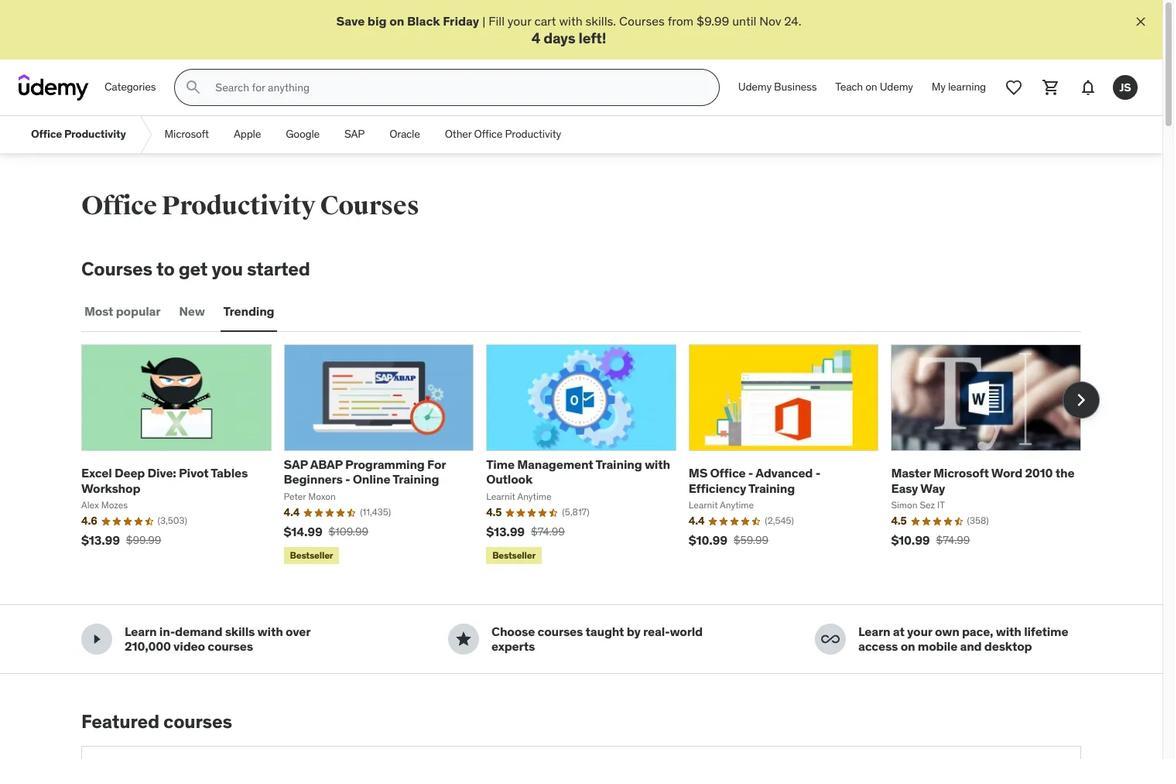 Task type: describe. For each thing, give the bounding box(es) containing it.
access
[[859, 639, 899, 655]]

shopping cart with 0 items image
[[1042, 78, 1061, 97]]

sap link
[[332, 116, 377, 153]]

black
[[407, 13, 440, 29]]

sap abap programming for beginners - online training link
[[284, 457, 446, 487]]

training inside ms office - advanced - efficiency training
[[749, 481, 795, 496]]

the
[[1056, 466, 1075, 481]]

world
[[670, 624, 703, 640]]

office productivity
[[31, 127, 126, 141]]

sap for sap abap programming for beginners - online training
[[284, 457, 308, 473]]

days
[[544, 29, 576, 48]]

sap abap programming for beginners - online training
[[284, 457, 446, 487]]

google
[[286, 127, 320, 141]]

real-
[[644, 624, 670, 640]]

deep
[[115, 466, 145, 481]]

1 udemy from the left
[[739, 80, 772, 94]]

lifetime
[[1025, 624, 1069, 640]]

submit search image
[[185, 78, 203, 97]]

over
[[286, 624, 310, 640]]

abap
[[310, 457, 343, 473]]

|
[[483, 13, 486, 29]]

by
[[627, 624, 641, 640]]

dive:
[[148, 466, 176, 481]]

2 horizontal spatial -
[[816, 466, 821, 481]]

time
[[487, 457, 515, 473]]

js
[[1120, 80, 1132, 94]]

other office productivity link
[[433, 116, 574, 153]]

office productivity courses
[[81, 190, 419, 222]]

friday
[[443, 13, 480, 29]]

at
[[894, 624, 905, 640]]

wishlist image
[[1005, 78, 1024, 97]]

medium image
[[88, 631, 106, 649]]

with inside time management training with outlook
[[645, 457, 671, 473]]

experts
[[492, 639, 535, 655]]

from
[[668, 13, 694, 29]]

categories button
[[95, 69, 165, 106]]

1 vertical spatial on
[[866, 80, 878, 94]]

apple
[[234, 127, 261, 141]]

oracle
[[390, 127, 420, 141]]

featured courses
[[81, 711, 232, 735]]

categories
[[105, 80, 156, 94]]

skills.
[[586, 13, 617, 29]]

trending button
[[220, 294, 278, 331]]

udemy image
[[19, 74, 89, 101]]

learn in-demand skills with over 210,000 video courses
[[125, 624, 310, 655]]

master microsoft word 2010 the easy way
[[892, 466, 1075, 496]]

udemy business link
[[729, 69, 827, 106]]

2 udemy from the left
[[880, 80, 914, 94]]

ms office - advanced - efficiency training
[[689, 466, 821, 496]]

my
[[932, 80, 946, 94]]

mobile
[[918, 639, 958, 655]]

training inside sap abap programming for beginners - online training
[[393, 472, 439, 487]]

save big on black friday | fill your cart with skills. courses from $9.99 until nov 24. 4 days left!
[[336, 13, 802, 48]]

arrow pointing to subcategory menu links image
[[138, 116, 152, 153]]

management
[[518, 457, 594, 473]]

new button
[[176, 294, 208, 331]]

word
[[992, 466, 1023, 481]]

in-
[[159, 624, 175, 640]]

workshop
[[81, 481, 140, 496]]

time management training with outlook link
[[487, 457, 671, 487]]

pace,
[[963, 624, 994, 640]]

4
[[532, 29, 541, 48]]

medium image for choose
[[455, 631, 473, 649]]

2010
[[1026, 466, 1054, 481]]

office productivity link
[[19, 116, 138, 153]]

programming
[[345, 457, 425, 473]]

learn for learn in-demand skills with over 210,000 video courses
[[125, 624, 157, 640]]

- inside sap abap programming for beginners - online training
[[345, 472, 350, 487]]

office inside office productivity link
[[31, 127, 62, 141]]

started
[[247, 257, 310, 281]]

time management training with outlook
[[487, 457, 671, 487]]

business
[[775, 80, 817, 94]]

for
[[428, 457, 446, 473]]

with inside save big on black friday | fill your cart with skills. courses from $9.99 until nov 24. 4 days left!
[[559, 13, 583, 29]]

oracle link
[[377, 116, 433, 153]]

new
[[179, 304, 205, 319]]

js link
[[1107, 69, 1145, 106]]

most
[[84, 304, 113, 319]]

most popular button
[[81, 294, 164, 331]]

courses inside save big on black friday | fill your cart with skills. courses from $9.99 until nov 24. 4 days left!
[[620, 13, 665, 29]]

trending
[[224, 304, 275, 319]]

office inside ms office - advanced - efficiency training
[[711, 466, 746, 481]]

apple link
[[221, 116, 274, 153]]

teach on udemy link
[[827, 69, 923, 106]]

demand
[[175, 624, 223, 640]]

pivot
[[179, 466, 209, 481]]



Task type: vqa. For each thing, say whether or not it's contained in the screenshot.
the
yes



Task type: locate. For each thing, give the bounding box(es) containing it.
sap left abap
[[284, 457, 308, 473]]

nov
[[760, 13, 782, 29]]

left!
[[579, 29, 607, 48]]

sap for sap
[[345, 127, 365, 141]]

your right at
[[908, 624, 933, 640]]

courses right video
[[208, 639, 253, 655]]

on
[[390, 13, 405, 29], [866, 80, 878, 94], [901, 639, 916, 655]]

- left online
[[345, 472, 350, 487]]

medium image left access
[[822, 631, 840, 649]]

0 horizontal spatial medium image
[[455, 631, 473, 649]]

featured
[[81, 711, 159, 735]]

2 horizontal spatial productivity
[[505, 127, 562, 141]]

taught
[[586, 624, 625, 640]]

medium image left experts
[[455, 631, 473, 649]]

training inside time management training with outlook
[[596, 457, 642, 473]]

0 horizontal spatial productivity
[[64, 127, 126, 141]]

courses for choose courses taught by real-world experts
[[538, 624, 583, 640]]

learn
[[125, 624, 157, 640], [859, 624, 891, 640]]

courses down video
[[163, 711, 232, 735]]

courses inside learn in-demand skills with over 210,000 video courses
[[208, 639, 253, 655]]

0 horizontal spatial your
[[508, 13, 532, 29]]

microsoft left word
[[934, 466, 990, 481]]

2 learn from the left
[[859, 624, 891, 640]]

video
[[174, 639, 205, 655]]

with left "ms" on the right bottom of the page
[[645, 457, 671, 473]]

microsoft right the arrow pointing to subcategory menu links icon
[[165, 127, 209, 141]]

courses down the sap link
[[320, 190, 419, 222]]

courses
[[538, 624, 583, 640], [208, 639, 253, 655], [163, 711, 232, 735]]

productivity left the arrow pointing to subcategory menu links icon
[[64, 127, 126, 141]]

0 vertical spatial your
[[508, 13, 532, 29]]

courses left taught
[[538, 624, 583, 640]]

0 horizontal spatial udemy
[[739, 80, 772, 94]]

microsoft
[[165, 127, 209, 141], [934, 466, 990, 481]]

0 horizontal spatial on
[[390, 13, 405, 29]]

210,000
[[125, 639, 171, 655]]

courses for featured courses
[[163, 711, 232, 735]]

microsoft inside master microsoft word 2010 the easy way
[[934, 466, 990, 481]]

courses left from
[[620, 13, 665, 29]]

- left advanced
[[749, 466, 754, 481]]

easy
[[892, 481, 919, 496]]

get
[[179, 257, 208, 281]]

you
[[212, 257, 243, 281]]

udemy
[[739, 80, 772, 94], [880, 80, 914, 94]]

my learning
[[932, 80, 987, 94]]

1 horizontal spatial your
[[908, 624, 933, 640]]

fill
[[489, 13, 505, 29]]

1 horizontal spatial on
[[866, 80, 878, 94]]

other office productivity
[[445, 127, 562, 141]]

popular
[[116, 304, 161, 319]]

0 horizontal spatial training
[[393, 472, 439, 487]]

1 horizontal spatial medium image
[[822, 631, 840, 649]]

0 horizontal spatial microsoft
[[165, 127, 209, 141]]

learn inside learn at your own pace, with lifetime access on mobile and desktop
[[859, 624, 891, 640]]

with inside learn at your own pace, with lifetime access on mobile and desktop
[[997, 624, 1022, 640]]

your right fill
[[508, 13, 532, 29]]

with left over
[[258, 624, 283, 640]]

training
[[596, 457, 642, 473], [393, 472, 439, 487], [749, 481, 795, 496]]

on left mobile
[[901, 639, 916, 655]]

1 horizontal spatial training
[[596, 457, 642, 473]]

0 vertical spatial sap
[[345, 127, 365, 141]]

sap left oracle
[[345, 127, 365, 141]]

excel deep dive: pivot tables workshop
[[81, 466, 248, 496]]

office down udemy image
[[31, 127, 62, 141]]

training right management
[[596, 457, 642, 473]]

2 horizontal spatial on
[[901, 639, 916, 655]]

productivity for office productivity
[[64, 127, 126, 141]]

0 vertical spatial courses
[[620, 13, 665, 29]]

sap
[[345, 127, 365, 141], [284, 457, 308, 473]]

1 vertical spatial sap
[[284, 457, 308, 473]]

productivity right other
[[505, 127, 562, 141]]

tables
[[211, 466, 248, 481]]

0 vertical spatial on
[[390, 13, 405, 29]]

learn inside learn in-demand skills with over 210,000 video courses
[[125, 624, 157, 640]]

udemy left the my
[[880, 80, 914, 94]]

learn left at
[[859, 624, 891, 640]]

choose
[[492, 624, 535, 640]]

outlook
[[487, 472, 533, 487]]

excel deep dive: pivot tables workshop link
[[81, 466, 248, 496]]

google link
[[274, 116, 332, 153]]

0 horizontal spatial courses
[[81, 257, 153, 281]]

choose courses taught by real-world experts
[[492, 624, 703, 655]]

on inside save big on black friday | fill your cart with skills. courses from $9.99 until nov 24. 4 days left!
[[390, 13, 405, 29]]

cart
[[535, 13, 556, 29]]

most popular
[[84, 304, 161, 319]]

on right big
[[390, 13, 405, 29]]

sap inside sap abap programming for beginners - online training
[[284, 457, 308, 473]]

courses up most popular
[[81, 257, 153, 281]]

medium image for learn
[[822, 631, 840, 649]]

courses inside choose courses taught by real-world experts
[[538, 624, 583, 640]]

with up "days"
[[559, 13, 583, 29]]

1 horizontal spatial productivity
[[162, 190, 316, 222]]

productivity for office productivity courses
[[162, 190, 316, 222]]

until
[[733, 13, 757, 29]]

close image
[[1134, 14, 1149, 29]]

office
[[31, 127, 62, 141], [474, 127, 503, 141], [81, 190, 157, 222], [711, 466, 746, 481]]

training right online
[[393, 472, 439, 487]]

save
[[336, 13, 365, 29]]

udemy left business
[[739, 80, 772, 94]]

your inside learn at your own pace, with lifetime access on mobile and desktop
[[908, 624, 933, 640]]

carousel element
[[81, 345, 1101, 568]]

big
[[368, 13, 387, 29]]

with right pace,
[[997, 624, 1022, 640]]

Search for anything text field
[[212, 74, 701, 101]]

master
[[892, 466, 931, 481]]

my learning link
[[923, 69, 996, 106]]

$9.99
[[697, 13, 730, 29]]

1 horizontal spatial -
[[749, 466, 754, 481]]

teach on udemy
[[836, 80, 914, 94]]

medium image
[[455, 631, 473, 649], [822, 631, 840, 649]]

1 vertical spatial courses
[[320, 190, 419, 222]]

0 horizontal spatial sap
[[284, 457, 308, 473]]

2 medium image from the left
[[822, 631, 840, 649]]

- right advanced
[[816, 466, 821, 481]]

office right "ms" on the right bottom of the page
[[711, 466, 746, 481]]

way
[[921, 481, 946, 496]]

-
[[749, 466, 754, 481], [816, 466, 821, 481], [345, 472, 350, 487]]

1 horizontal spatial courses
[[320, 190, 419, 222]]

your
[[508, 13, 532, 29], [908, 624, 933, 640]]

online
[[353, 472, 391, 487]]

2 horizontal spatial courses
[[620, 13, 665, 29]]

productivity up you
[[162, 190, 316, 222]]

with inside learn in-demand skills with over 210,000 video courses
[[258, 624, 283, 640]]

efficiency
[[689, 481, 747, 496]]

other
[[445, 127, 472, 141]]

2 horizontal spatial training
[[749, 481, 795, 496]]

notifications image
[[1080, 78, 1098, 97]]

teach
[[836, 80, 864, 94]]

1 horizontal spatial sap
[[345, 127, 365, 141]]

1 vertical spatial microsoft
[[934, 466, 990, 481]]

microsoft link
[[152, 116, 221, 153]]

0 vertical spatial microsoft
[[165, 127, 209, 141]]

1 vertical spatial your
[[908, 624, 933, 640]]

office right other
[[474, 127, 503, 141]]

beginners
[[284, 472, 343, 487]]

your inside save big on black friday | fill your cart with skills. courses from $9.99 until nov 24. 4 days left!
[[508, 13, 532, 29]]

learn for learn at your own pace, with lifetime access on mobile and desktop
[[859, 624, 891, 640]]

0 horizontal spatial -
[[345, 472, 350, 487]]

office inside other office productivity link
[[474, 127, 503, 141]]

excel
[[81, 466, 112, 481]]

productivity
[[64, 127, 126, 141], [505, 127, 562, 141], [162, 190, 316, 222]]

on inside learn at your own pace, with lifetime access on mobile and desktop
[[901, 639, 916, 655]]

24.
[[785, 13, 802, 29]]

skills
[[225, 624, 255, 640]]

and
[[961, 639, 982, 655]]

learn left in-
[[125, 624, 157, 640]]

courses to get you started
[[81, 257, 310, 281]]

desktop
[[985, 639, 1033, 655]]

learning
[[949, 80, 987, 94]]

next image
[[1070, 388, 1094, 413]]

2 vertical spatial courses
[[81, 257, 153, 281]]

learn at your own pace, with lifetime access on mobile and desktop
[[859, 624, 1069, 655]]

1 horizontal spatial udemy
[[880, 80, 914, 94]]

master microsoft word 2010 the easy way link
[[892, 466, 1075, 496]]

1 horizontal spatial learn
[[859, 624, 891, 640]]

1 medium image from the left
[[455, 631, 473, 649]]

0 horizontal spatial learn
[[125, 624, 157, 640]]

1 horizontal spatial microsoft
[[934, 466, 990, 481]]

training right efficiency
[[749, 481, 795, 496]]

on right 'teach' at the right of the page
[[866, 80, 878, 94]]

1 learn from the left
[[125, 624, 157, 640]]

2 vertical spatial on
[[901, 639, 916, 655]]

courses
[[620, 13, 665, 29], [320, 190, 419, 222], [81, 257, 153, 281]]

office down the arrow pointing to subcategory menu links icon
[[81, 190, 157, 222]]



